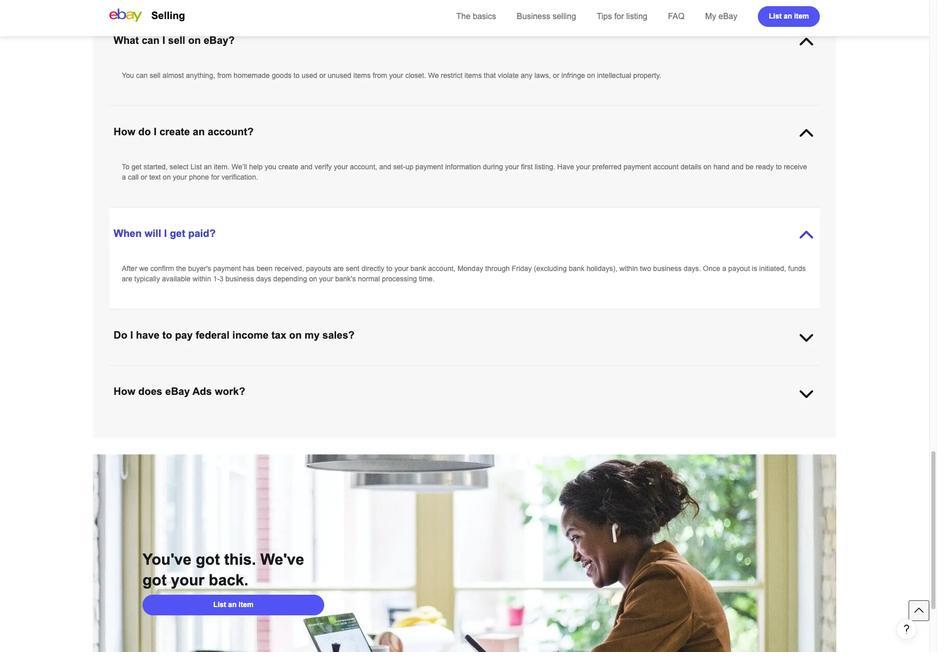 Task type: describe. For each thing, give the bounding box(es) containing it.
1 horizontal spatial get
[[170, 228, 185, 239]]

0 horizontal spatial sold
[[122, 397, 135, 405]]

1 horizontal spatial payment
[[416, 163, 443, 171]]

the basics link
[[456, 12, 496, 21]]

to left pay
[[162, 330, 172, 341]]

ads inside ebay ads can help you build your business on ebay with effective advertising tools that create a meaningful connection between you and ebay's global community of passionate buyers - and help you sell your items faster. stand out among billions of listings on ebay by putting your items in front of interested buyers no matter the size of your budget.
[[140, 422, 152, 431]]

businesses
[[286, 366, 322, 374]]

a up 'less'
[[495, 377, 499, 385]]

.
[[591, 433, 593, 441]]

you up among
[[184, 422, 195, 431]]

1 vertical spatial tax
[[794, 366, 804, 374]]

is
[[752, 264, 758, 273]]

can for you
[[136, 71, 148, 80]]

tips
[[597, 12, 612, 21]]

advertising
[[334, 422, 369, 431]]

on down the "made"
[[261, 422, 269, 431]]

tips for listing
[[597, 12, 648, 21]]

the inside starting on jan 1, 2022, irs regulations require all businesses that process payments, including online marketplaces like ebay, to issue a form 1099-k for all sellers who receive $600 or more in sales. the new tax reporting requirement may impact your 2022 tax return that you may file in 2023. however, just because you receive a 1099-k doesn't automatically mean that you'll owe taxes on the amount reported on your 1099- k. only goods that are sold for a profit are considered taxable, so you won't owe any taxes on something you sell for less than what you paid for it. for example, if you bought a bike for $1,000 last year, and then sold it on ebay today for $700, that $700 you made would generally not be subject to income tax. check out our
[[693, 377, 703, 385]]

you right if on the bottom right
[[641, 387, 653, 395]]

to inside to get started, select list an item. we'll help you create and verify your account, and set-up payment information during your first listing. have your preferred payment account details on hand and be ready to receive a call or text on your phone for verification.
[[776, 163, 782, 171]]

for right the tips
[[615, 12, 624, 21]]

on left "ebay?"
[[188, 35, 201, 46]]

of right size
[[503, 433, 509, 441]]

my ebay link
[[706, 12, 738, 21]]

then
[[780, 387, 794, 395]]

0 horizontal spatial owe
[[365, 387, 378, 395]]

account?
[[208, 126, 254, 137]]

payout
[[729, 264, 750, 273]]

items right "unused"
[[354, 71, 371, 80]]

can inside ebay ads can help you build your business on ebay with effective advertising tools that create a meaningful connection between you and ebay's global community of passionate buyers - and help you sell your items faster. stand out among billions of listings on ebay by putting your items in front of interested buyers no matter the size of your budget.
[[154, 422, 166, 431]]

your left first
[[505, 163, 519, 171]]

1 horizontal spatial sold
[[196, 387, 209, 395]]

learn more link
[[554, 433, 591, 441]]

2023.
[[361, 377, 379, 385]]

0 vertical spatial in
[[736, 366, 742, 374]]

on right infringe
[[587, 71, 595, 80]]

starting on jan 1, 2022, irs regulations require all businesses that process payments, including online marketplaces like ebay, to issue a form 1099-k for all sellers who receive $600 or more in sales. the new tax reporting requirement may impact your 2022 tax return that you may file in 2023. however, just because you receive a 1099-k doesn't automatically mean that you'll owe taxes on the amount reported on your 1099- k. only goods that are sold for a profit are considered taxable, so you won't owe any taxes on something you sell for less than what you paid for it. for example, if you bought a bike for $1,000 last year, and then sold it on ebay today for $700, that $700 you made would generally not be subject to income tax. check out our
[[122, 366, 805, 405]]

pay
[[175, 330, 193, 341]]

and left 'set-'
[[379, 163, 391, 171]]

federal
[[196, 330, 230, 341]]

to get started, select list an item. we'll help you create and verify your account, and set-up payment information during your first listing. have your preferred payment account details on hand and be ready to receive a call or text on your phone for verification.
[[122, 163, 807, 181]]

0 horizontal spatial buyers
[[420, 433, 442, 441]]

a left form
[[557, 366, 561, 374]]

for right today
[[191, 397, 199, 405]]

business
[[517, 12, 551, 21]]

are up bank's
[[333, 264, 344, 273]]

monday
[[458, 264, 483, 273]]

0 vertical spatial list an item link
[[758, 6, 820, 27]]

in inside ebay ads can help you build your business on ebay with effective advertising tools that create a meaningful connection between you and ebay's global community of passionate buyers - and help you sell your items faster. stand out among billions of listings on ebay by putting your items in front of interested buyers no matter the size of your budget.
[[354, 433, 360, 441]]

any inside starting on jan 1, 2022, irs regulations require all businesses that process payments, including online marketplaces like ebay, to issue a form 1099-k for all sellers who receive $600 or more in sales. the new tax reporting requirement may impact your 2022 tax return that you may file in 2023. however, just because you receive a 1099-k doesn't automatically mean that you'll owe taxes on the amount reported on your 1099- k. only goods that are sold for a profit are considered taxable, so you won't owe any taxes on something you sell for less than what you paid for it. for example, if you bought a bike for $1,000 last year, and then sold it on ebay today for $700, that $700 you made would generally not be subject to income tax. check out our
[[380, 387, 392, 395]]

you right so
[[333, 387, 344, 395]]

1 vertical spatial business
[[226, 275, 254, 283]]

no
[[444, 433, 452, 441]]

1 all from the left
[[277, 366, 284, 374]]

your down payouts
[[319, 275, 333, 283]]

1 horizontal spatial goods
[[272, 71, 292, 80]]

listing
[[627, 12, 648, 21]]

2 all from the left
[[618, 366, 625, 374]]

1 bank from the left
[[411, 264, 426, 273]]

irs
[[201, 366, 213, 374]]

text
[[149, 173, 161, 181]]

reporting
[[122, 377, 150, 385]]

account
[[653, 163, 679, 171]]

1,
[[173, 366, 179, 374]]

automatically
[[552, 377, 594, 385]]

ebay right 'my'
[[719, 12, 738, 21]]

sell inside ebay ads can help you build your business on ebay with effective advertising tools that create a meaningful connection between you and ebay's global community of passionate buyers - and help you sell your items faster. stand out among billions of listings on ebay by putting your items in front of interested buyers no matter the size of your budget.
[[760, 422, 771, 431]]

profit
[[228, 387, 244, 395]]

2022,
[[181, 366, 199, 374]]

connection
[[467, 422, 502, 431]]

or right used in the left top of the page
[[319, 71, 326, 80]]

i for get
[[164, 228, 167, 239]]

of right community
[[643, 422, 649, 431]]

on left my
[[289, 330, 302, 341]]

you down marketplaces
[[456, 377, 468, 385]]

selling
[[151, 10, 185, 21]]

are down after
[[122, 275, 132, 283]]

items right the 'restrict'
[[465, 71, 482, 80]]

do
[[114, 330, 127, 341]]

receive inside to get started, select list an item. we'll help you create and verify your account, and set-up payment information during your first listing. have your preferred payment account details on hand and be ready to receive a call or text on your phone for verification.
[[784, 163, 807, 171]]

been
[[257, 264, 273, 273]]

1 horizontal spatial within
[[620, 264, 638, 273]]

the inside after we confirm the buyer's payment has been received, payouts are sent directly to your bank account, monday through friday (excluding bank holidays), within two business days. once a payout is initiated, funds are typically available within 1-3 business days depending on your bank's normal processing time.
[[176, 264, 186, 273]]

your right have
[[576, 163, 590, 171]]

a inside to get started, select list an item. we'll help you create and verify your account, and set-up payment information during your first listing. have your preferred payment account details on hand and be ready to receive a call or text on your phone for verification.
[[122, 173, 126, 181]]

on right it
[[143, 397, 151, 405]]

effective
[[305, 422, 332, 431]]

because
[[427, 377, 454, 385]]

your down select at the top left of page
[[173, 173, 187, 181]]

after
[[122, 264, 137, 273]]

0 vertical spatial buyers
[[688, 422, 710, 431]]

an inside to get started, select list an item. we'll help you create and verify your account, and set-up payment information during your first listing. have your preferred payment account details on hand and be ready to receive a call or text on your phone for verification.
[[204, 163, 212, 171]]

1 from from the left
[[217, 71, 232, 80]]

can for what
[[142, 35, 160, 46]]

does
[[138, 386, 162, 397]]

and left verify
[[301, 163, 313, 171]]

your right verify
[[334, 163, 348, 171]]

how do i create an account?
[[114, 126, 254, 137]]

anything,
[[186, 71, 215, 80]]

laws,
[[535, 71, 551, 80]]

for up mean
[[608, 366, 616, 374]]

faq link
[[668, 12, 685, 21]]

out inside starting on jan 1, 2022, irs regulations require all businesses that process payments, including online marketplaces like ebay, to issue a form 1099-k for all sellers who receive $600 or more in sales. the new tax reporting requirement may impact your 2022 tax return that you may file in 2023. however, just because you receive a 1099-k doesn't automatically mean that you'll owe taxes on the amount reported on your 1099- k. only goods that are sold for a profit are considered taxable, so you won't owe any taxes on something you sell for less than what you paid for it. for example, if you bought a bike for $1,000 last year, and then sold it on ebay today for $700, that $700 you made would generally not be subject to income tax. check out our
[[456, 397, 466, 405]]

i for create
[[154, 126, 157, 137]]

of down tools
[[378, 433, 384, 441]]

to up the doesn't
[[531, 366, 537, 374]]

ebay down requirement
[[165, 386, 190, 397]]

2 horizontal spatial payment
[[624, 163, 651, 171]]

amount
[[705, 377, 729, 385]]

1 vertical spatial in
[[353, 377, 359, 385]]

on up year,
[[760, 377, 768, 385]]

call
[[128, 173, 139, 181]]

the inside starting on jan 1, 2022, irs regulations require all businesses that process payments, including online marketplaces like ebay, to issue a form 1099-k for all sellers who receive $600 or more in sales. the new tax reporting requirement may impact your 2022 tax return that you may file in 2023. however, just because you receive a 1099-k doesn't automatically mean that you'll owe taxes on the amount reported on your 1099- k. only goods that are sold for a profit are considered taxable, so you won't owe any taxes on something you sell for less than what you paid for it. for example, if you bought a bike for $1,000 last year, and then sold it on ebay today for $700, that $700 you made would generally not be subject to income tax. check out our
[[764, 366, 777, 374]]

0 vertical spatial taxes
[[664, 377, 681, 385]]

0 horizontal spatial the
[[456, 12, 471, 21]]

ebay up by
[[271, 422, 288, 431]]

starting
[[122, 366, 147, 374]]

that down businesses
[[299, 377, 311, 385]]

matter
[[454, 433, 474, 441]]

your up profit
[[232, 377, 246, 385]]

restrict
[[441, 71, 463, 80]]

1 horizontal spatial ads
[[192, 386, 212, 397]]

between
[[504, 422, 532, 431]]

impact
[[209, 377, 230, 385]]

we'll
[[232, 163, 247, 171]]

front
[[362, 433, 376, 441]]

are up today
[[183, 387, 194, 395]]

1 horizontal spatial receive
[[666, 366, 689, 374]]

back.
[[209, 572, 248, 589]]

it.
[[584, 387, 589, 395]]

available
[[162, 275, 191, 283]]

something
[[423, 387, 457, 395]]

check
[[434, 397, 454, 405]]

on up bike
[[683, 377, 691, 385]]

ebay up faster.
[[122, 422, 138, 431]]

0 vertical spatial tax
[[271, 330, 286, 341]]

list an item for left list an item link
[[213, 600, 254, 609]]

paid?
[[188, 228, 216, 239]]

business selling link
[[517, 12, 576, 21]]

that left process
[[324, 366, 336, 374]]

you can sell almost anything, from homemade goods to used or unused items from your closet. we restrict items that violate any laws, or infringe on intellectual property.
[[122, 71, 662, 80]]

for inside to get started, select list an item. we'll help you create and verify your account, and set-up payment information during your first listing. have your preferred payment account details on hand and be ready to receive a call or text on your phone for verification.
[[211, 173, 220, 181]]

on down just
[[413, 387, 421, 395]]

select
[[170, 163, 189, 171]]

my
[[706, 12, 717, 21]]

first
[[521, 163, 533, 171]]

last
[[735, 387, 746, 395]]

issue
[[539, 366, 555, 374]]

by
[[285, 433, 293, 441]]

0 vertical spatial create
[[160, 126, 190, 137]]

0 vertical spatial business
[[653, 264, 682, 273]]

you left paid
[[544, 387, 556, 395]]

sell left almost
[[150, 71, 161, 80]]

would
[[288, 397, 306, 405]]

you up so
[[313, 377, 324, 385]]

1 horizontal spatial got
[[196, 551, 220, 568]]

work?
[[215, 386, 245, 397]]

and up learn
[[547, 422, 560, 431]]

subject
[[362, 397, 385, 405]]

how for how do i create an account?
[[114, 126, 135, 137]]

process
[[338, 366, 363, 374]]

ebay left by
[[267, 433, 283, 441]]

2 vertical spatial tax
[[266, 377, 276, 385]]

unused
[[328, 71, 352, 80]]

i for sell
[[162, 35, 165, 46]]

ebay?
[[204, 35, 235, 46]]

days.
[[684, 264, 701, 273]]

for down the impact
[[211, 387, 220, 395]]

on left hand at right
[[704, 163, 712, 171]]

the inside ebay ads can help you build your business on ebay with effective advertising tools that create a meaningful connection between you and ebay's global community of passionate buyers - and help you sell your items faster. stand out among billions of listings on ebay by putting your items in front of interested buyers no matter the size of your budget.
[[476, 433, 486, 441]]

1 may from the left
[[193, 377, 207, 385]]

your down new
[[770, 377, 784, 385]]

mean
[[596, 377, 614, 385]]

time.
[[419, 275, 435, 283]]

your left closet.
[[389, 71, 403, 80]]

reported
[[731, 377, 758, 385]]

when will i get paid?
[[114, 228, 216, 239]]

1 horizontal spatial any
[[521, 71, 533, 80]]

to inside after we confirm the buyer's payment has been received, payouts are sent directly to your bank account, monday through friday (excluding bank holidays), within two business days. once a payout is initiated, funds are typically available within 1-3 business days depending on your bank's normal processing time.
[[387, 264, 393, 273]]

ebay,
[[511, 366, 529, 374]]

list an item for the topmost list an item link
[[769, 12, 809, 20]]

you down year,
[[746, 422, 758, 431]]

our
[[468, 397, 479, 405]]

sell down the selling
[[168, 35, 185, 46]]

1 vertical spatial item
[[239, 600, 254, 609]]

sales?
[[323, 330, 355, 341]]

sellers
[[627, 366, 648, 374]]

1 vertical spatial taxes
[[394, 387, 411, 395]]

or inside to get started, select list an item. we'll help you create and verify your account, and set-up payment information during your first listing. have your preferred payment account details on hand and be ready to receive a call or text on your phone for verification.
[[141, 173, 147, 181]]

0 horizontal spatial list an item link
[[143, 595, 324, 616]]

items down then
[[789, 422, 806, 431]]



Task type: locate. For each thing, give the bounding box(es) containing it.
1 horizontal spatial be
[[746, 163, 754, 171]]

your down you've
[[171, 572, 205, 589]]

payouts
[[306, 264, 331, 273]]

1 vertical spatial list
[[191, 163, 202, 171]]

2 vertical spatial receive
[[470, 377, 493, 385]]

0 vertical spatial list
[[769, 12, 782, 20]]

get inside to get started, select list an item. we'll help you create and verify your account, and set-up payment information during your first listing. have your preferred payment account details on hand and be ready to receive a call or text on your phone for verification.
[[132, 163, 142, 171]]

form
[[563, 366, 580, 374]]

create inside ebay ads can help you build your business on ebay with effective advertising tools that create a meaningful connection between you and ebay's global community of passionate buyers - and help you sell your items faster. stand out among billions of listings on ebay by putting your items in front of interested buyers no matter the size of your budget.
[[402, 422, 422, 431]]

1 vertical spatial how
[[114, 386, 135, 397]]

0 vertical spatial goods
[[272, 71, 292, 80]]

holidays),
[[587, 264, 618, 273]]

for left 'it.'
[[573, 387, 582, 395]]

in right file
[[353, 377, 359, 385]]

that left violate
[[484, 71, 496, 80]]

1 horizontal spatial owe
[[648, 377, 662, 385]]

listings
[[233, 433, 255, 441]]

2 vertical spatial in
[[354, 433, 360, 441]]

0 vertical spatial list an item
[[769, 12, 809, 20]]

a left call
[[122, 173, 126, 181]]

funds
[[788, 264, 806, 273]]

1 horizontal spatial income
[[395, 397, 418, 405]]

the
[[176, 264, 186, 273], [693, 377, 703, 385], [476, 433, 486, 441]]

for
[[615, 12, 624, 21], [211, 173, 220, 181], [608, 366, 616, 374], [211, 387, 220, 395], [485, 387, 494, 395], [573, 387, 582, 395], [700, 387, 709, 395], [191, 397, 199, 405]]

and inside starting on jan 1, 2022, irs regulations require all businesses that process payments, including online marketplaces like ebay, to issue a form 1099-k for all sellers who receive $600 or more in sales. the new tax reporting requirement may impact your 2022 tax return that you may file in 2023. however, just because you receive a 1099-k doesn't automatically mean that you'll owe taxes on the amount reported on your 1099- k. only goods that are sold for a profit are considered taxable, so you won't owe any taxes on something you sell for less than what you paid for it. for example, if you bought a bike for $1,000 last year, and then sold it on ebay today for $700, that $700 you made would generally not be subject to income tax. check out our
[[766, 387, 778, 395]]

less
[[496, 387, 509, 395]]

tax
[[271, 330, 286, 341], [794, 366, 804, 374], [266, 377, 276, 385]]

1 horizontal spatial account,
[[428, 264, 456, 273]]

from left closet.
[[373, 71, 387, 80]]

1 horizontal spatial may
[[326, 377, 340, 385]]

after we confirm the buyer's payment has been received, payouts are sent directly to your bank account, monday through friday (excluding bank holidays), within two business days. once a payout is initiated, funds are typically available within 1-3 business days depending on your bank's normal processing time.
[[122, 264, 806, 283]]

1 horizontal spatial buyers
[[688, 422, 710, 431]]

the left new
[[764, 366, 777, 374]]

and right hand at right
[[732, 163, 744, 171]]

payment inside after we confirm the buyer's payment has been received, payouts are sent directly to your bank account, monday through friday (excluding bank holidays), within two business days. once a payout is initiated, funds are typically available within 1-3 business days depending on your bank's normal processing time.
[[213, 264, 241, 273]]

passionate
[[651, 422, 686, 431]]

sold up $700,
[[196, 387, 209, 395]]

on inside after we confirm the buyer's payment has been received, payouts are sent directly to your bank account, monday through friday (excluding bank holidays), within two business days. once a payout is initiated, funds are typically available within 1-3 business days depending on your bank's normal processing time.
[[309, 275, 317, 283]]

2 from from the left
[[373, 71, 387, 80]]

ads up stand
[[140, 422, 152, 431]]

that up example,
[[616, 377, 628, 385]]

today
[[171, 397, 189, 405]]

what
[[114, 35, 139, 46]]

1 vertical spatial sold
[[122, 397, 135, 405]]

almost
[[163, 71, 184, 80]]

be inside to get started, select list an item. we'll help you create and verify your account, and set-up payment information during your first listing. have your preferred payment account details on hand and be ready to receive a call or text on your phone for verification.
[[746, 163, 754, 171]]

that inside ebay ads can help you build your business on ebay with effective advertising tools that create a meaningful connection between you and ebay's global community of passionate buyers - and help you sell your items faster. stand out among billions of listings on ebay by putting your items in front of interested buyers no matter the size of your budget.
[[388, 422, 400, 431]]

list for left list an item link
[[213, 600, 226, 609]]

2 bank from the left
[[569, 264, 585, 273]]

set-
[[393, 163, 406, 171]]

taxes up bought
[[664, 377, 681, 385]]

may down irs
[[193, 377, 207, 385]]

we
[[428, 71, 439, 80]]

0 horizontal spatial bank
[[411, 264, 426, 273]]

account, inside after we confirm the buyer's payment has been received, payouts are sent directly to your bank account, monday through friday (excluding bank holidays), within two business days. once a payout is initiated, funds are typically available within 1-3 business days depending on your bank's normal processing time.
[[428, 264, 456, 273]]

0 horizontal spatial 1099-
[[501, 377, 519, 385]]

your inside you've got this. we've got your back.
[[171, 572, 205, 589]]

0 horizontal spatial be
[[352, 397, 360, 405]]

1099- down like
[[501, 377, 519, 385]]

property.
[[634, 71, 662, 80]]

0 horizontal spatial from
[[217, 71, 232, 80]]

you up our
[[459, 387, 470, 395]]

0 horizontal spatial k
[[519, 377, 524, 385]]

you inside to get started, select list an item. we'll help you create and verify your account, and set-up payment information during your first listing. have your preferred payment account details on hand and be ready to receive a call or text on your phone for verification.
[[265, 163, 277, 171]]

be inside starting on jan 1, 2022, irs regulations require all businesses that process payments, including online marketplaces like ebay, to issue a form 1099-k for all sellers who receive $600 or more in sales. the new tax reporting requirement may impact your 2022 tax return that you may file in 2023. however, just because you receive a 1099-k doesn't automatically mean that you'll owe taxes on the amount reported on your 1099- k. only goods that are sold for a profit are considered taxable, so you won't owe any taxes on something you sell for less than what you paid for it. for example, if you bought a bike for $1,000 last year, and then sold it on ebay today for $700, that $700 you made would generally not be subject to income tax. check out our
[[352, 397, 360, 405]]

2 horizontal spatial receive
[[784, 163, 807, 171]]

learn
[[554, 433, 572, 441]]

0 vertical spatial the
[[456, 12, 471, 21]]

confirm
[[150, 264, 174, 273]]

list inside to get started, select list an item. we'll help you create and verify your account, and set-up payment information during your first listing. have your preferred payment account details on hand and be ready to receive a call or text on your phone for verification.
[[191, 163, 202, 171]]

all left sellers
[[618, 366, 625, 374]]

0 vertical spatial out
[[456, 397, 466, 405]]

1 horizontal spatial list
[[213, 600, 226, 609]]

do i have to pay federal income tax on my sales?
[[114, 330, 355, 341]]

1 vertical spatial out
[[164, 433, 175, 441]]

do
[[138, 126, 151, 137]]

1 vertical spatial buyers
[[420, 433, 442, 441]]

receive right who
[[666, 366, 689, 374]]

2 horizontal spatial list
[[769, 12, 782, 20]]

$1,000
[[711, 387, 733, 395]]

including
[[401, 366, 429, 374]]

bank's
[[335, 275, 356, 283]]

sell inside starting on jan 1, 2022, irs regulations require all businesses that process payments, including online marketplaces like ebay, to issue a form 1099-k for all sellers who receive $600 or more in sales. the new tax reporting requirement may impact your 2022 tax return that you may file in 2023. however, just because you receive a 1099-k doesn't automatically mean that you'll owe taxes on the amount reported on your 1099- k. only goods that are sold for a profit are considered taxable, so you won't owe any taxes on something you sell for less than what you paid for it. for example, if you bought a bike for $1,000 last year, and then sold it on ebay today for $700, that $700 you made would generally not be subject to income tax. check out our
[[472, 387, 483, 395]]

bank up time.
[[411, 264, 426, 273]]

tax.
[[420, 397, 432, 405]]

to
[[294, 71, 300, 80], [776, 163, 782, 171], [387, 264, 393, 273], [162, 330, 172, 341], [531, 366, 537, 374], [387, 397, 393, 405]]

1 vertical spatial get
[[170, 228, 185, 239]]

a inside after we confirm the buyer's payment has been received, payouts are sent directly to your bank account, monday through friday (excluding bank holidays), within two business days. once a payout is initiated, funds are typically available within 1-3 business days depending on your bank's normal processing time.
[[723, 264, 727, 273]]

than
[[511, 387, 525, 395]]

your up billions
[[215, 422, 229, 431]]

or inside starting on jan 1, 2022, irs regulations require all businesses that process payments, including online marketplaces like ebay, to issue a form 1099-k for all sellers who receive $600 or more in sales. the new tax reporting requirement may impact your 2022 tax return that you may file in 2023. however, just because you receive a 1099-k doesn't automatically mean that you'll owe taxes on the amount reported on your 1099- k. only goods that are sold for a profit are considered taxable, so you won't owe any taxes on something you sell for less than what you paid for it. for example, if you bought a bike for $1,000 last year, and then sold it on ebay today for $700, that $700 you made would generally not be subject to income tax. check out our
[[709, 366, 715, 374]]

1 vertical spatial account,
[[428, 264, 456, 273]]

taxes
[[664, 377, 681, 385], [394, 387, 411, 395]]

2 horizontal spatial help
[[731, 422, 744, 431]]

be
[[746, 163, 754, 171], [352, 397, 360, 405]]

0 vertical spatial ads
[[192, 386, 212, 397]]

you right $700 on the left bottom
[[254, 397, 265, 405]]

a inside ebay ads can help you build your business on ebay with effective advertising tools that create a meaningful connection between you and ebay's global community of passionate buyers - and help you sell your items faster. stand out among billions of listings on ebay by putting your items in front of interested buyers no matter the size of your budget.
[[424, 422, 428, 431]]

0 vertical spatial sold
[[196, 387, 209, 395]]

in down advertising on the bottom left of the page
[[354, 433, 360, 441]]

-
[[712, 422, 715, 431]]

1 vertical spatial receive
[[666, 366, 689, 374]]

interested
[[386, 433, 418, 441]]

your down then
[[773, 422, 787, 431]]

bike
[[685, 387, 698, 395]]

that down requirement
[[169, 387, 181, 395]]

1 horizontal spatial the
[[764, 366, 777, 374]]

all
[[277, 366, 284, 374], [618, 366, 625, 374]]

0 vertical spatial within
[[620, 264, 638, 273]]

0 horizontal spatial item
[[239, 600, 254, 609]]

account,
[[350, 163, 377, 171], [428, 264, 456, 273]]

in up reported
[[736, 366, 742, 374]]

and
[[301, 163, 313, 171], [379, 163, 391, 171], [732, 163, 744, 171], [766, 387, 778, 395], [547, 422, 560, 431], [717, 422, 729, 431]]

that down profit
[[222, 397, 234, 405]]

global
[[585, 422, 604, 431]]

1 vertical spatial within
[[193, 275, 211, 283]]

and right -
[[717, 422, 729, 431]]

help up among
[[168, 422, 182, 431]]

return
[[278, 377, 297, 385]]

receive right ready
[[784, 163, 807, 171]]

0 vertical spatial owe
[[648, 377, 662, 385]]

2 vertical spatial business
[[231, 422, 259, 431]]

1 vertical spatial ads
[[140, 422, 152, 431]]

create inside to get started, select list an item. we'll help you create and verify your account, and set-up payment information during your first listing. have your preferred payment account details on hand and be ready to receive a call or text on your phone for verification.
[[279, 163, 299, 171]]

2 horizontal spatial the
[[693, 377, 703, 385]]

that up interested
[[388, 422, 400, 431]]

you
[[122, 71, 134, 80]]

can right you
[[136, 71, 148, 80]]

account, inside to get started, select list an item. we'll help you create and verify your account, and set-up payment information during your first listing. have your preferred payment account details on hand and be ready to receive a call or text on your phone for verification.
[[350, 163, 377, 171]]

on left jan
[[149, 366, 157, 374]]

0 vertical spatial receive
[[784, 163, 807, 171]]

among
[[177, 433, 199, 441]]

1 horizontal spatial all
[[618, 366, 625, 374]]

with
[[290, 422, 303, 431]]

how down reporting
[[114, 386, 135, 397]]

1 vertical spatial create
[[279, 163, 299, 171]]

0 horizontal spatial within
[[193, 275, 211, 283]]

list for the topmost list an item link
[[769, 12, 782, 20]]

you'll
[[630, 377, 646, 385]]

payment right up
[[416, 163, 443, 171]]

a left bike
[[679, 387, 683, 395]]

selling
[[553, 12, 576, 21]]

your down between
[[511, 433, 525, 441]]

2 horizontal spatial 1099-
[[786, 377, 805, 385]]

any left the laws,
[[521, 71, 533, 80]]

business
[[653, 264, 682, 273], [226, 275, 254, 283], [231, 422, 259, 431]]

on down payouts
[[309, 275, 317, 283]]

putting
[[295, 433, 317, 441]]

and left then
[[766, 387, 778, 395]]

0 horizontal spatial ads
[[140, 422, 152, 431]]

sell up our
[[472, 387, 483, 395]]

taxable,
[[296, 387, 321, 395]]

taxes down however,
[[394, 387, 411, 395]]

to
[[122, 163, 130, 171]]

0 vertical spatial the
[[176, 264, 186, 273]]

verification.
[[222, 173, 258, 181]]

2 vertical spatial create
[[402, 422, 422, 431]]

from
[[217, 71, 232, 80], [373, 71, 387, 80]]

have
[[136, 330, 160, 341]]

your down effective
[[319, 433, 333, 441]]

business up listings at left
[[231, 422, 259, 431]]

business inside ebay ads can help you build your business on ebay with effective advertising tools that create a meaningful connection between you and ebay's global community of passionate buyers - and help you sell your items faster. stand out among billions of listings on ebay by putting your items in front of interested buyers no matter the size of your budget.
[[231, 422, 259, 431]]

goods inside starting on jan 1, 2022, irs regulations require all businesses that process payments, including online marketplaces like ebay, to issue a form 1099-k for all sellers who receive $600 or more in sales. the new tax reporting requirement may impact your 2022 tax return that you may file in 2023. however, just because you receive a 1099-k doesn't automatically mean that you'll owe taxes on the amount reported on your 1099- k. only goods that are sold for a profit are considered taxable, so you won't owe any taxes on something you sell for less than what you paid for it. for example, if you bought a bike for $1,000 last year, and then sold it on ebay today for $700, that $700 you made would generally not be subject to income tax. check out our
[[148, 387, 167, 395]]

business right two
[[653, 264, 682, 273]]

0 horizontal spatial create
[[160, 126, 190, 137]]

get up call
[[132, 163, 142, 171]]

to right subject at left bottom
[[387, 397, 393, 405]]

got down you've
[[143, 572, 167, 589]]

owe down '2023.'
[[365, 387, 378, 395]]

help right we'll
[[249, 163, 263, 171]]

to left used in the left top of the page
[[294, 71, 300, 80]]

0 horizontal spatial got
[[143, 572, 167, 589]]

0 vertical spatial income
[[232, 330, 269, 341]]

during
[[483, 163, 503, 171]]

faq
[[668, 12, 685, 21]]

example,
[[604, 387, 634, 395]]

only
[[131, 387, 146, 395]]

0 vertical spatial how
[[114, 126, 135, 137]]

0 horizontal spatial list an item
[[213, 600, 254, 609]]

1 vertical spatial k
[[519, 377, 524, 385]]

sell down year,
[[760, 422, 771, 431]]

1099- up mean
[[582, 366, 601, 374]]

0 horizontal spatial any
[[380, 387, 392, 395]]

get left paid?
[[170, 228, 185, 239]]

0 horizontal spatial all
[[277, 366, 284, 374]]

1 vertical spatial be
[[352, 397, 360, 405]]

0 vertical spatial be
[[746, 163, 754, 171]]

goods
[[272, 71, 292, 80], [148, 387, 167, 395]]

buyers left no
[[420, 433, 442, 441]]

an
[[784, 12, 792, 20], [193, 126, 205, 137], [204, 163, 212, 171], [228, 600, 237, 609]]

1 how from the top
[[114, 126, 135, 137]]

1 vertical spatial income
[[395, 397, 418, 405]]

on right listings at left
[[257, 433, 265, 441]]

sent
[[346, 264, 360, 273]]

1 horizontal spatial 1099-
[[582, 366, 601, 374]]

list an item
[[769, 12, 809, 20], [213, 600, 254, 609]]

1 vertical spatial the
[[693, 377, 703, 385]]

requirement
[[152, 377, 191, 385]]

any
[[521, 71, 533, 80], [380, 387, 392, 395]]

can right what
[[142, 35, 160, 46]]

0 horizontal spatial out
[[164, 433, 175, 441]]

depending
[[273, 275, 307, 283]]

who
[[650, 366, 664, 374]]

a right once
[[723, 264, 727, 273]]

0 horizontal spatial help
[[168, 422, 182, 431]]

1 vertical spatial got
[[143, 572, 167, 589]]

2 vertical spatial list
[[213, 600, 226, 609]]

how for how does ebay ads work?
[[114, 386, 135, 397]]

the left basics
[[456, 12, 471, 21]]

1 vertical spatial can
[[136, 71, 148, 80]]

income inside starting on jan 1, 2022, irs regulations require all businesses that process payments, including online marketplaces like ebay, to issue a form 1099-k for all sellers who receive $600 or more in sales. the new tax reporting requirement may impact your 2022 tax return that you may file in 2023. however, just because you receive a 1099-k doesn't automatically mean that you'll owe taxes on the amount reported on your 1099- k. only goods that are sold for a profit are considered taxable, so you won't owe any taxes on something you sell for less than what you paid for it. for example, if you bought a bike for $1,000 last year, and then sold it on ebay today for $700, that $700 you made would generally not be subject to income tax. check out our
[[395, 397, 418, 405]]

out inside ebay ads can help you build your business on ebay with effective advertising tools that create a meaningful connection between you and ebay's global community of passionate buyers - and help you sell your items faster. stand out among billions of listings on ebay by putting your items in front of interested buyers no matter the size of your budget.
[[164, 433, 175, 441]]

0 horizontal spatial income
[[232, 330, 269, 341]]

2 may from the left
[[326, 377, 340, 385]]

2 vertical spatial can
[[154, 422, 166, 431]]

for
[[591, 387, 602, 395]]

or right call
[[141, 173, 147, 181]]

sold
[[196, 387, 209, 395], [122, 397, 135, 405]]

made
[[267, 397, 286, 405]]

0 vertical spatial k
[[601, 366, 606, 374]]

sold left it
[[122, 397, 135, 405]]

receive
[[784, 163, 807, 171], [666, 366, 689, 374], [470, 377, 493, 385]]

1 horizontal spatial taxes
[[664, 377, 681, 385]]

details
[[681, 163, 702, 171]]

2 how from the top
[[114, 386, 135, 397]]

1 vertical spatial owe
[[365, 387, 378, 395]]

your up processing
[[395, 264, 409, 273]]

income up require
[[232, 330, 269, 341]]

business selling
[[517, 12, 576, 21]]

or right the laws,
[[553, 71, 560, 80]]

phone
[[189, 173, 209, 181]]

tax left my
[[271, 330, 286, 341]]

1 horizontal spatial out
[[456, 397, 466, 405]]

out right stand
[[164, 433, 175, 441]]

ebay inside starting on jan 1, 2022, irs regulations require all businesses that process payments, including online marketplaces like ebay, to issue a form 1099-k for all sellers who receive $600 or more in sales. the new tax reporting requirement may impact your 2022 tax return that you may file in 2023. however, just because you receive a 1099-k doesn't automatically mean that you'll owe taxes on the amount reported on your 1099- k. only goods that are sold for a profit are considered taxable, so you won't owe any taxes on something you sell for less than what you paid for it. for example, if you bought a bike for $1,000 last year, and then sold it on ebay today for $700, that $700 you made would generally not be subject to income tax. check out our
[[153, 397, 169, 405]]

0 horizontal spatial list
[[191, 163, 202, 171]]

for left 'less'
[[485, 387, 494, 395]]

of left listings at left
[[225, 433, 231, 441]]

can up stand
[[154, 422, 166, 431]]

0 vertical spatial any
[[521, 71, 533, 80]]

doesn't
[[526, 377, 550, 385]]

infringe
[[562, 71, 585, 80]]

tax up considered
[[266, 377, 276, 385]]

may up so
[[326, 377, 340, 385]]

on right text
[[163, 173, 171, 181]]

build
[[197, 422, 213, 431]]

stand
[[144, 433, 162, 441]]

not
[[340, 397, 350, 405]]

for right bike
[[700, 387, 709, 395]]

payment up 3
[[213, 264, 241, 273]]

1 vertical spatial list an item
[[213, 600, 254, 609]]

help, opens dialogs image
[[902, 624, 912, 635]]

0 vertical spatial get
[[132, 163, 142, 171]]

ebay
[[719, 12, 738, 21], [165, 386, 190, 397], [153, 397, 169, 405], [122, 422, 138, 431], [271, 422, 288, 431], [267, 433, 283, 441]]

create right do
[[160, 126, 190, 137]]

items down advertising on the bottom left of the page
[[335, 433, 352, 441]]

help inside to get started, select list an item. we'll help you create and verify your account, and set-up payment information during your first listing. have your preferred payment account details on hand and be ready to receive a call or text on your phone for verification.
[[249, 163, 263, 171]]

bank
[[411, 264, 426, 273], [569, 264, 585, 273]]

billions
[[201, 433, 223, 441]]

0 vertical spatial got
[[196, 551, 220, 568]]

what
[[527, 387, 542, 395]]

1 horizontal spatial k
[[601, 366, 606, 374]]

a down the impact
[[222, 387, 226, 395]]

are down 2022
[[246, 387, 256, 395]]

items
[[354, 71, 371, 80], [465, 71, 482, 80], [789, 422, 806, 431], [335, 433, 352, 441]]

0 horizontal spatial taxes
[[394, 387, 411, 395]]

new
[[779, 366, 792, 374]]

0 vertical spatial item
[[794, 12, 809, 20]]

you up budget.
[[534, 422, 545, 431]]

goods left used in the left top of the page
[[272, 71, 292, 80]]

to right ready
[[776, 163, 782, 171]]

ads down the impact
[[192, 386, 212, 397]]

0 horizontal spatial account,
[[350, 163, 377, 171]]

income left the tax.
[[395, 397, 418, 405]]

of
[[643, 422, 649, 431], [225, 433, 231, 441], [378, 433, 384, 441], [503, 433, 509, 441]]

0 vertical spatial can
[[142, 35, 160, 46]]

closet.
[[405, 71, 426, 80]]

tax right new
[[794, 366, 804, 374]]



Task type: vqa. For each thing, say whether or not it's contained in the screenshot.
the "items"
yes



